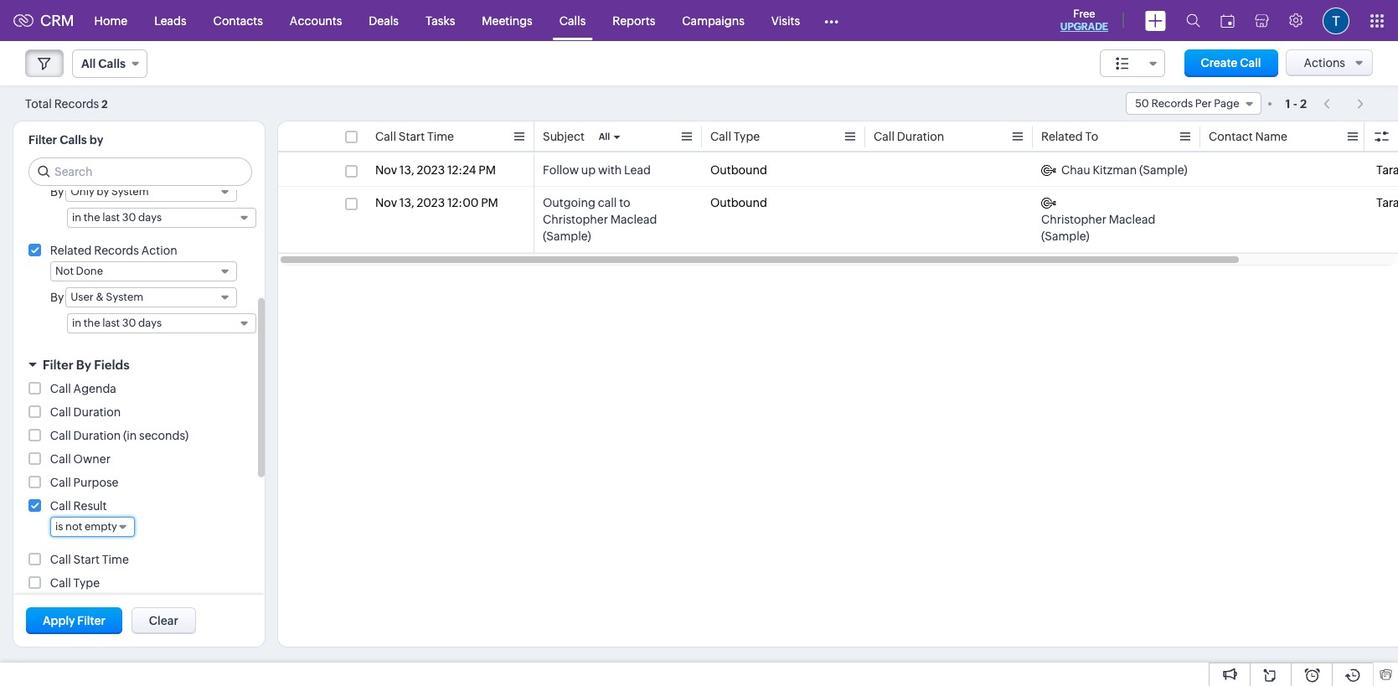 Task type: vqa. For each thing, say whether or not it's contained in the screenshot.
'and' to the bottom
no



Task type: describe. For each thing, give the bounding box(es) containing it.
pm for nov 13, 2023 12:00 pm
[[481, 196, 498, 209]]

visits
[[771, 14, 800, 27]]

profile element
[[1313, 0, 1360, 41]]

the for 2nd in the last 30 days field from the top
[[84, 317, 100, 329]]

apply filter
[[43, 614, 105, 627]]

subject
[[543, 130, 585, 143]]

1 - 2
[[1286, 97, 1307, 110]]

purpose
[[73, 476, 119, 489]]

action
[[141, 244, 177, 257]]

1 vertical spatial type
[[73, 576, 100, 590]]

lead
[[624, 163, 651, 177]]

campaigns
[[682, 14, 745, 27]]

nov 13, 2023 12:00 pm
[[375, 196, 498, 209]]

records for action
[[94, 244, 139, 257]]

up
[[581, 163, 596, 177]]

call duration (in seconds)
[[50, 429, 189, 442]]

actions
[[1304, 56, 1345, 70]]

maclead inside outgoing call to christopher maclead (sample)
[[610, 213, 657, 226]]

1 in the last 30 days field from the top
[[67, 208, 256, 228]]

agenda
[[73, 382, 116, 395]]

tara for christopher maclead (sample)
[[1376, 196, 1398, 209]]

apply filter button
[[26, 607, 122, 634]]

deals
[[369, 14, 399, 27]]

filter by fields button
[[13, 350, 265, 379]]

filter for filter calls by
[[28, 133, 57, 147]]

call
[[598, 196, 617, 209]]

leads link
[[141, 0, 200, 41]]

50
[[1135, 97, 1149, 110]]

with
[[598, 163, 622, 177]]

result
[[73, 499, 107, 513]]

days for 2nd in the last 30 days field from the top
[[138, 317, 162, 329]]

(sample) for christopher maclead (sample)
[[1041, 230, 1090, 243]]

is not empty
[[55, 520, 117, 533]]

size image
[[1116, 56, 1129, 71]]

chau
[[1061, 163, 1090, 177]]

seconds)
[[139, 429, 189, 442]]

by inside only by system field
[[97, 185, 109, 198]]

visits link
[[758, 0, 813, 41]]

total records 2
[[25, 97, 108, 110]]

free upgrade
[[1060, 8, 1108, 33]]

follow
[[543, 163, 579, 177]]

all calls
[[81, 57, 126, 70]]

not
[[65, 520, 82, 533]]

chau kitzman (sample) link
[[1041, 162, 1188, 178]]

2 for 1 - 2
[[1300, 97, 1307, 110]]

0 horizontal spatial call type
[[50, 576, 100, 590]]

1 vertical spatial time
[[102, 553, 129, 566]]

christopher inside christopher maclead (sample)
[[1041, 213, 1107, 226]]

(in
[[123, 429, 137, 442]]

1 horizontal spatial call duration
[[874, 130, 944, 143]]

christopher inside outgoing call to christopher maclead (sample)
[[543, 213, 608, 226]]

1 30 from the top
[[122, 211, 136, 224]]

all for all calls
[[81, 57, 96, 70]]

days for second in the last 30 days field from the bottom of the page
[[138, 211, 162, 224]]

Search text field
[[29, 158, 251, 185]]

create call button
[[1184, 49, 1278, 77]]

0 vertical spatial duration
[[897, 130, 944, 143]]

search element
[[1176, 0, 1210, 41]]

12:00
[[447, 196, 479, 209]]

&
[[96, 291, 104, 303]]

0 horizontal spatial start
[[73, 553, 100, 566]]

2 30 from the top
[[122, 317, 136, 329]]

0 vertical spatial time
[[427, 130, 454, 143]]

home
[[94, 14, 127, 27]]

upgrade
[[1060, 21, 1108, 33]]

free
[[1073, 8, 1095, 20]]

not done
[[55, 265, 103, 277]]

leads
[[154, 14, 186, 27]]

2 last from the top
[[102, 317, 120, 329]]

contact
[[1209, 130, 1253, 143]]

records for 2
[[54, 97, 99, 110]]

50 records per page
[[1135, 97, 1239, 110]]

tasks link
[[412, 0, 469, 41]]

to
[[619, 196, 630, 209]]

calls link
[[546, 0, 599, 41]]

-
[[1293, 97, 1297, 110]]

outbound for outgoing call to christopher maclead (sample)
[[710, 196, 767, 209]]

2 in the last 30 days field from the top
[[67, 313, 256, 333]]

call inside button
[[1240, 56, 1261, 70]]

not
[[55, 265, 74, 277]]

call 
[[1376, 130, 1398, 143]]

tara for chau kitzman (sample)
[[1376, 163, 1398, 177]]

filter by fields
[[43, 358, 130, 372]]

outgoing call to christopher maclead (sample) link
[[543, 194, 694, 245]]

1 last from the top
[[102, 211, 120, 224]]

related to
[[1041, 130, 1098, 143]]

reports link
[[599, 0, 669, 41]]

page
[[1214, 97, 1239, 110]]

calls inside 'calls' 'link'
[[559, 14, 586, 27]]

empty
[[85, 520, 117, 533]]

chau kitzman (sample)
[[1061, 163, 1188, 177]]

crm
[[40, 12, 74, 29]]

only by system
[[71, 185, 149, 198]]

2 in from the top
[[72, 317, 81, 329]]

call purpose
[[50, 476, 119, 489]]

Other Modules field
[[813, 7, 849, 34]]

nov for nov 13, 2023 12:24 pm
[[375, 163, 397, 177]]

owner
[[73, 452, 110, 466]]

contacts link
[[200, 0, 276, 41]]

tasks
[[425, 14, 455, 27]]

accounts link
[[276, 0, 355, 41]]

user
[[71, 291, 93, 303]]

contact name
[[1209, 130, 1288, 143]]

kitzman
[[1093, 163, 1137, 177]]

meetings
[[482, 14, 533, 27]]

nov 13, 2023 12:24 pm
[[375, 163, 496, 177]]

row group containing nov 13, 2023 12:24 pm
[[278, 154, 1398, 253]]

All Calls field
[[72, 49, 147, 78]]

apply
[[43, 614, 75, 627]]

only
[[71, 185, 94, 198]]

create menu element
[[1135, 0, 1176, 41]]

total
[[25, 97, 52, 110]]

create call
[[1201, 56, 1261, 70]]

done
[[76, 265, 103, 277]]

nov for nov 13, 2023 12:00 pm
[[375, 196, 397, 209]]

clear
[[149, 614, 178, 627]]

create menu image
[[1145, 10, 1166, 31]]



Task type: locate. For each thing, give the bounding box(es) containing it.
1 horizontal spatial all
[[599, 132, 610, 142]]

is
[[55, 520, 63, 533]]

0 vertical spatial pm
[[479, 163, 496, 177]]

1 vertical spatial system
[[106, 291, 143, 303]]

all inside the all calls field
[[81, 57, 96, 70]]

pm
[[479, 163, 496, 177], [481, 196, 498, 209]]

1 horizontal spatial christopher
[[1041, 213, 1107, 226]]

0 vertical spatial 13,
[[399, 163, 414, 177]]

is not empty field
[[50, 517, 135, 537]]

duration
[[897, 130, 944, 143], [73, 405, 121, 419], [73, 429, 121, 442]]

0 vertical spatial call type
[[710, 130, 760, 143]]

1 vertical spatial nov
[[375, 196, 397, 209]]

by left user in the top of the page
[[50, 291, 64, 304]]

calls
[[559, 14, 586, 27], [98, 57, 126, 70], [60, 133, 87, 147]]

0 vertical spatial 2023
[[417, 163, 445, 177]]

contacts
[[213, 14, 263, 27]]

nov up nov 13, 2023 12:00 pm
[[375, 163, 397, 177]]

1 in the last 30 days from the top
[[72, 211, 162, 224]]

1 vertical spatial filter
[[43, 358, 73, 372]]

30 down only by system
[[122, 211, 136, 224]]

christopher
[[543, 213, 608, 226], [1041, 213, 1107, 226]]

2 outbound from the top
[[710, 196, 767, 209]]

last down only by system
[[102, 211, 120, 224]]

0 vertical spatial related
[[1041, 130, 1083, 143]]

(sample) inside outgoing call to christopher maclead (sample)
[[543, 230, 591, 243]]

system right & on the left of page
[[106, 291, 143, 303]]

2 nov from the top
[[375, 196, 397, 209]]

days down user & system field
[[138, 317, 162, 329]]

1 vertical spatial 2023
[[417, 196, 445, 209]]

1 vertical spatial tara
[[1376, 196, 1398, 209]]

2023 left 12:00 at the top left
[[417, 196, 445, 209]]

by for only by system
[[50, 185, 64, 199]]

1 vertical spatial all
[[599, 132, 610, 142]]

2 right -
[[1300, 97, 1307, 110]]

1 vertical spatial related
[[50, 244, 92, 257]]

0 horizontal spatial type
[[73, 576, 100, 590]]

2 vertical spatial duration
[[73, 429, 121, 442]]

start up nov 13, 2023 12:24 pm
[[399, 130, 425, 143]]

profile image
[[1323, 7, 1350, 34]]

outgoing call to christopher maclead (sample)
[[543, 196, 657, 243]]

0 vertical spatial days
[[138, 211, 162, 224]]

calls for filter calls by
[[60, 133, 87, 147]]

2023 for 12:00
[[417, 196, 445, 209]]

call agenda
[[50, 382, 116, 395]]

fields
[[94, 358, 130, 372]]

calls for all calls
[[98, 57, 126, 70]]

follow up with lead link
[[543, 162, 651, 178]]

all up with
[[599, 132, 610, 142]]

0 vertical spatial the
[[84, 211, 100, 224]]

1 christopher from the left
[[543, 213, 608, 226]]

1 vertical spatial the
[[84, 317, 100, 329]]

1 outbound from the top
[[710, 163, 767, 177]]

0 vertical spatial type
[[734, 130, 760, 143]]

2 13, from the top
[[399, 196, 414, 209]]

records inside field
[[1151, 97, 1193, 110]]

2 tara from the top
[[1376, 196, 1398, 209]]

0 vertical spatial call duration
[[874, 130, 944, 143]]

2 the from the top
[[84, 317, 100, 329]]

(sample) inside christopher maclead (sample)
[[1041, 230, 1090, 243]]

call result
[[50, 499, 107, 513]]

0 vertical spatial start
[[399, 130, 425, 143]]

time up nov 13, 2023 12:24 pm
[[427, 130, 454, 143]]

days down only by system field on the left of the page
[[138, 211, 162, 224]]

2 inside the total records 2
[[101, 98, 108, 110]]

2 maclead from the left
[[1109, 213, 1156, 226]]

2 christopher from the left
[[1041, 213, 1107, 226]]

related up not on the left top
[[50, 244, 92, 257]]

0 vertical spatial by
[[89, 133, 103, 147]]

1 vertical spatial in the last 30 days
[[72, 317, 162, 329]]

home link
[[81, 0, 141, 41]]

related
[[1041, 130, 1083, 143], [50, 244, 92, 257]]

1 2023 from the top
[[417, 163, 445, 177]]

nov
[[375, 163, 397, 177], [375, 196, 397, 209]]

1 horizontal spatial time
[[427, 130, 454, 143]]

0 horizontal spatial (sample)
[[543, 230, 591, 243]]

call duration
[[874, 130, 944, 143], [50, 405, 121, 419]]

2 vertical spatial filter
[[77, 614, 105, 627]]

related for related to
[[1041, 130, 1083, 143]]

records for per
[[1151, 97, 1193, 110]]

filter down total
[[28, 133, 57, 147]]

1 horizontal spatial call start time
[[375, 130, 454, 143]]

system for only by system
[[111, 185, 149, 198]]

0 vertical spatial tara
[[1376, 163, 1398, 177]]

2 horizontal spatial calls
[[559, 14, 586, 27]]

crm link
[[13, 12, 74, 29]]

by
[[50, 185, 64, 199], [50, 291, 64, 304], [76, 358, 91, 372]]

1 vertical spatial calls
[[98, 57, 126, 70]]

13,
[[399, 163, 414, 177], [399, 196, 414, 209]]

filter right apply
[[77, 614, 105, 627]]

outbound
[[710, 163, 767, 177], [710, 196, 767, 209]]

pm right 12:24
[[479, 163, 496, 177]]

last down user & system
[[102, 317, 120, 329]]

call owner
[[50, 452, 110, 466]]

reports
[[613, 14, 655, 27]]

pm for nov 13, 2023 12:24 pm
[[479, 163, 496, 177]]

related for related records action
[[50, 244, 92, 257]]

0 vertical spatial by
[[50, 185, 64, 199]]

2 in the last 30 days from the top
[[72, 317, 162, 329]]

in down user in the top of the page
[[72, 317, 81, 329]]

accounts
[[290, 14, 342, 27]]

related records action
[[50, 244, 177, 257]]

2 for total records 2
[[101, 98, 108, 110]]

calls inside the all calls field
[[98, 57, 126, 70]]

1 vertical spatial call duration
[[50, 405, 121, 419]]

2023
[[417, 163, 445, 177], [417, 196, 445, 209]]

2023 for 12:24
[[417, 163, 445, 177]]

0 vertical spatial in the last 30 days
[[72, 211, 162, 224]]

call start time up nov 13, 2023 12:24 pm
[[375, 130, 454, 143]]

1 the from the top
[[84, 211, 100, 224]]

0 vertical spatial call start time
[[375, 130, 454, 143]]

search image
[[1186, 13, 1200, 28]]

all for all
[[599, 132, 610, 142]]

(sample) for chau kitzman (sample)
[[1139, 163, 1188, 177]]

0 vertical spatial filter
[[28, 133, 57, 147]]

in the last 30 days down user & system
[[72, 317, 162, 329]]

tara
[[1376, 163, 1398, 177], [1376, 196, 1398, 209]]

system right only
[[111, 185, 149, 198]]

None field
[[1100, 49, 1165, 77]]

meetings link
[[469, 0, 546, 41]]

filter up 'call agenda'
[[43, 358, 73, 372]]

1 vertical spatial days
[[138, 317, 162, 329]]

deals link
[[355, 0, 412, 41]]

0 horizontal spatial maclead
[[610, 213, 657, 226]]

13, down nov 13, 2023 12:24 pm
[[399, 196, 414, 209]]

pm right 12:00 at the top left
[[481, 196, 498, 209]]

maclead
[[610, 213, 657, 226], [1109, 213, 1156, 226]]

0 horizontal spatial calls
[[60, 133, 87, 147]]

calls down home
[[98, 57, 126, 70]]

Only by System field
[[66, 182, 237, 202]]

by
[[89, 133, 103, 147], [97, 185, 109, 198]]

1 days from the top
[[138, 211, 162, 224]]

0 vertical spatial in the last 30 days field
[[67, 208, 256, 228]]

in the last 30 days for second in the last 30 days field from the bottom of the page
[[72, 211, 162, 224]]

0 vertical spatial system
[[111, 185, 149, 198]]

0 horizontal spatial call start time
[[50, 553, 129, 566]]

in the last 30 days
[[72, 211, 162, 224], [72, 317, 162, 329]]

(sample) inside "link"
[[1139, 163, 1188, 177]]

1 horizontal spatial type
[[734, 130, 760, 143]]

create
[[1201, 56, 1238, 70]]

records up filter calls by
[[54, 97, 99, 110]]

2 down all calls
[[101, 98, 108, 110]]

2 horizontal spatial (sample)
[[1139, 163, 1188, 177]]

calendar image
[[1221, 14, 1235, 27]]

1 vertical spatial last
[[102, 317, 120, 329]]

50 Records Per Page field
[[1126, 92, 1261, 115]]

the down & on the left of page
[[84, 317, 100, 329]]

by right only
[[97, 185, 109, 198]]

name
[[1255, 130, 1288, 143]]

1 vertical spatial pm
[[481, 196, 498, 209]]

1 vertical spatial 30
[[122, 317, 136, 329]]

1 vertical spatial call type
[[50, 576, 100, 590]]

1 tara from the top
[[1376, 163, 1398, 177]]

records up the done
[[94, 244, 139, 257]]

(sample) down the chau
[[1041, 230, 1090, 243]]

system inside field
[[111, 185, 149, 198]]

2
[[1300, 97, 1307, 110], [101, 98, 108, 110]]

1 vertical spatial start
[[73, 553, 100, 566]]

1 maclead from the left
[[610, 213, 657, 226]]

0 vertical spatial last
[[102, 211, 120, 224]]

in the last 30 days field
[[67, 208, 256, 228], [67, 313, 256, 333]]

in the last 30 days for 2nd in the last 30 days field from the top
[[72, 317, 162, 329]]

calls left 'reports'
[[559, 14, 586, 27]]

maclead down the chau kitzman (sample) in the top right of the page
[[1109, 213, 1156, 226]]

filter inside filter by fields dropdown button
[[43, 358, 73, 372]]

0 vertical spatial in
[[72, 211, 81, 224]]

outgoing
[[543, 196, 596, 209]]

system for user & system
[[106, 291, 143, 303]]

0 vertical spatial calls
[[559, 14, 586, 27]]

per
[[1195, 97, 1212, 110]]

1 13, from the top
[[399, 163, 414, 177]]

0 horizontal spatial related
[[50, 244, 92, 257]]

13, for nov 13, 2023 12:00 pm
[[399, 196, 414, 209]]

1 horizontal spatial (sample)
[[1041, 230, 1090, 243]]

start down is not empty at the bottom left of page
[[73, 553, 100, 566]]

2 vertical spatial calls
[[60, 133, 87, 147]]

2 days from the top
[[138, 317, 162, 329]]

(sample) right kitzman
[[1139, 163, 1188, 177]]

to
[[1085, 130, 1098, 143]]

0 horizontal spatial 2
[[101, 98, 108, 110]]

in down only
[[72, 211, 81, 224]]

the for second in the last 30 days field from the bottom of the page
[[84, 211, 100, 224]]

1 in from the top
[[72, 211, 81, 224]]

in the last 30 days field down user & system field
[[67, 313, 256, 333]]

christopher down the chau
[[1041, 213, 1107, 226]]

all
[[81, 57, 96, 70], [599, 132, 610, 142]]

filter for filter by fields
[[43, 358, 73, 372]]

1
[[1286, 97, 1291, 110]]

0 vertical spatial all
[[81, 57, 96, 70]]

maclead inside christopher maclead (sample)
[[1109, 213, 1156, 226]]

in the last 30 days field down only by system field on the left of the page
[[67, 208, 256, 228]]

follow up with lead
[[543, 163, 651, 177]]

0 vertical spatial nov
[[375, 163, 397, 177]]

nov down nov 13, 2023 12:24 pm
[[375, 196, 397, 209]]

1 vertical spatial by
[[50, 291, 64, 304]]

0 vertical spatial outbound
[[710, 163, 767, 177]]

call start time down is not empty "field"
[[50, 553, 129, 566]]

records right 50
[[1151, 97, 1193, 110]]

1 vertical spatial in
[[72, 317, 81, 329]]

filter calls by
[[28, 133, 103, 147]]

by left only
[[50, 185, 64, 199]]

1 horizontal spatial calls
[[98, 57, 126, 70]]

row group
[[278, 154, 1398, 253]]

1 vertical spatial duration
[[73, 405, 121, 419]]

christopher maclead (sample) link
[[1041, 194, 1192, 245]]

filter inside the apply filter button
[[77, 614, 105, 627]]

1 horizontal spatial call type
[[710, 130, 760, 143]]

1 vertical spatial 13,
[[399, 196, 414, 209]]

christopher down outgoing
[[543, 213, 608, 226]]

30 down user & system field
[[122, 317, 136, 329]]

2023 left 12:24
[[417, 163, 445, 177]]

by up 'call agenda'
[[76, 358, 91, 372]]

12:24
[[447, 163, 476, 177]]

Not Done field
[[50, 261, 237, 281]]

1 vertical spatial call start time
[[50, 553, 129, 566]]

user & system
[[71, 291, 143, 303]]

in the last 30 days down only by system
[[72, 211, 162, 224]]

by for user & system
[[50, 291, 64, 304]]

related left to
[[1041, 130, 1083, 143]]

2 vertical spatial by
[[76, 358, 91, 372]]

navigation
[[1315, 91, 1373, 116]]

by inside filter by fields dropdown button
[[76, 358, 91, 372]]

by down the total records 2 at the left top of the page
[[89, 133, 103, 147]]

outbound for follow up with lead
[[710, 163, 767, 177]]

2 2023 from the top
[[417, 196, 445, 209]]

0 vertical spatial 30
[[122, 211, 136, 224]]

time down empty
[[102, 553, 129, 566]]

call type
[[710, 130, 760, 143], [50, 576, 100, 590]]

system inside field
[[106, 291, 143, 303]]

all up the total records 2 at the left top of the page
[[81, 57, 96, 70]]

13, for nov 13, 2023 12:24 pm
[[399, 163, 414, 177]]

1 horizontal spatial 2
[[1300, 97, 1307, 110]]

13, up nov 13, 2023 12:00 pm
[[399, 163, 414, 177]]

1 nov from the top
[[375, 163, 397, 177]]

calls down the total records 2 at the left top of the page
[[60, 133, 87, 147]]

1 vertical spatial outbound
[[710, 196, 767, 209]]

0 horizontal spatial call duration
[[50, 405, 121, 419]]

the down only
[[84, 211, 100, 224]]

1 vertical spatial in the last 30 days field
[[67, 313, 256, 333]]

1 vertical spatial by
[[97, 185, 109, 198]]

0 horizontal spatial christopher
[[543, 213, 608, 226]]

1 horizontal spatial start
[[399, 130, 425, 143]]

0 horizontal spatial time
[[102, 553, 129, 566]]

days
[[138, 211, 162, 224], [138, 317, 162, 329]]

(sample) down outgoing
[[543, 230, 591, 243]]

christopher maclead (sample)
[[1041, 213, 1156, 243]]

0 horizontal spatial all
[[81, 57, 96, 70]]

30
[[122, 211, 136, 224], [122, 317, 136, 329]]

campaigns link
[[669, 0, 758, 41]]

User & System field
[[66, 287, 237, 307]]

1 horizontal spatial maclead
[[1109, 213, 1156, 226]]

maclead down to
[[610, 213, 657, 226]]

1 horizontal spatial related
[[1041, 130, 1083, 143]]



